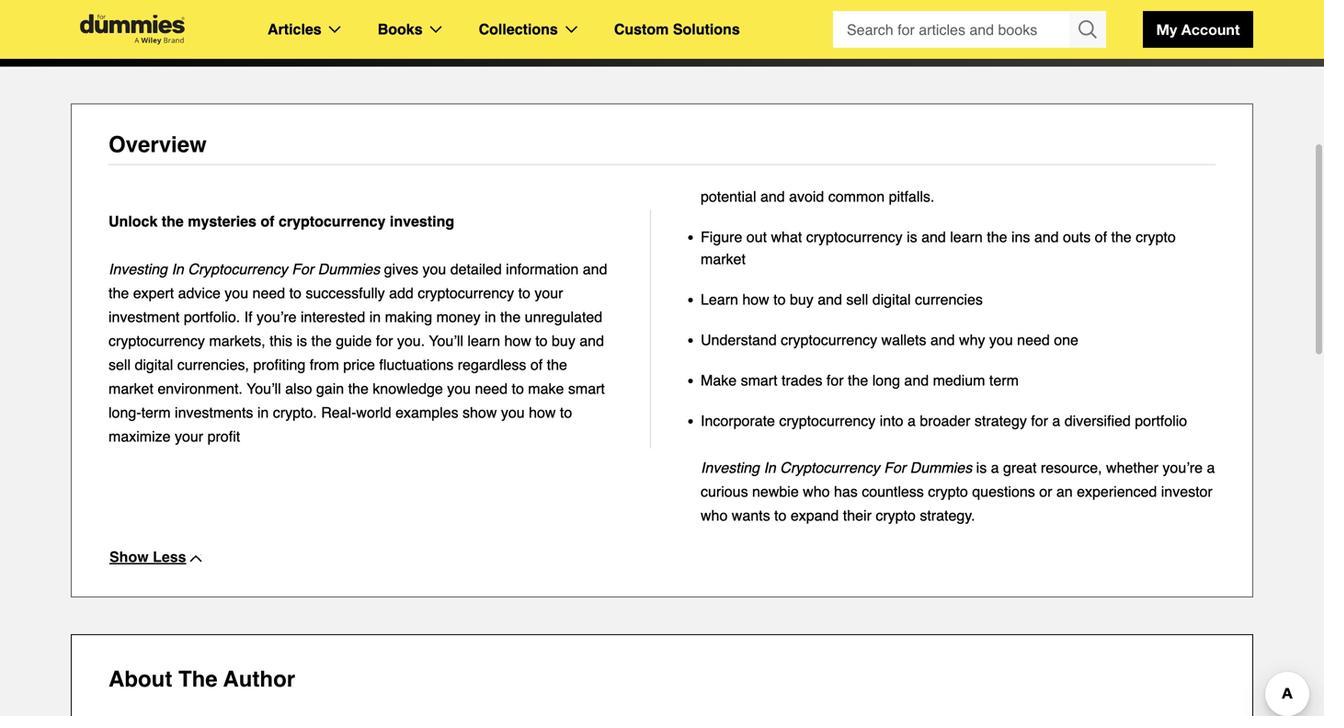Task type: vqa. For each thing, say whether or not it's contained in the screenshot.
the left bar
no



Task type: locate. For each thing, give the bounding box(es) containing it.
how right learn
[[742, 291, 769, 308]]

make
[[701, 372, 737, 389]]

0 horizontal spatial digital
[[135, 356, 173, 373]]

need up this
[[252, 285, 285, 302]]

1 horizontal spatial market
[[701, 251, 746, 268]]

1 vertical spatial for
[[884, 459, 906, 476]]

to down information
[[518, 285, 531, 302]]

1 horizontal spatial investing
[[701, 459, 760, 476]]

for right trades
[[827, 372, 844, 389]]

investing
[[390, 213, 454, 230]]

cryptocurrency inside the figure out what cryptocurrency is and learn the ins and outs of the crypto market
[[806, 229, 903, 246]]

1 vertical spatial cryptocurrency
[[780, 459, 880, 476]]

term up strategy
[[989, 372, 1019, 389]]

gain
[[316, 380, 344, 397]]

0 horizontal spatial for
[[376, 332, 393, 349]]

0 horizontal spatial learn
[[468, 332, 500, 349]]

learn left ins
[[950, 229, 983, 246]]

term
[[989, 372, 1019, 389], [141, 404, 171, 421]]

and left why
[[930, 332, 955, 349]]

your down information
[[535, 285, 563, 302]]

of right outs
[[1095, 229, 1107, 246]]

wants
[[732, 507, 770, 524]]

unregulated
[[525, 309, 602, 326]]

investing up curious
[[701, 459, 760, 476]]

dummies up successfully
[[318, 261, 380, 278]]

mysteries
[[188, 213, 257, 230]]

account
[[1181, 21, 1240, 38]]

portfolio
[[1135, 412, 1187, 429]]

0 horizontal spatial for
[[292, 261, 314, 278]]

1 vertical spatial is
[[297, 332, 307, 349]]

show
[[463, 404, 497, 421]]

0 horizontal spatial dummies
[[318, 261, 380, 278]]

0 vertical spatial is
[[907, 229, 917, 246]]

1 vertical spatial need
[[1017, 332, 1050, 349]]

articles
[[268, 21, 322, 38]]

a left the great
[[991, 459, 999, 476]]

dummies for successfully
[[318, 261, 380, 278]]

you're up investor
[[1163, 459, 1203, 476]]

author
[[223, 667, 295, 692]]

0 horizontal spatial smart
[[568, 380, 605, 397]]

0 vertical spatial sell
[[846, 291, 868, 308]]

you're up this
[[257, 309, 297, 326]]

1 horizontal spatial you're
[[1163, 459, 1203, 476]]

of right mysteries
[[261, 213, 274, 230]]

and down pitfalls.
[[921, 229, 946, 246]]

2 horizontal spatial for
[[1031, 412, 1048, 429]]

dummies
[[318, 261, 380, 278], [910, 459, 972, 476]]

open collections list image
[[565, 26, 577, 33]]

in for curious
[[764, 459, 776, 476]]

the left expert
[[109, 285, 129, 302]]

digital down investment
[[135, 356, 173, 373]]

information
[[506, 261, 579, 278]]

1 vertical spatial in
[[764, 459, 776, 476]]

how
[[742, 291, 769, 308], [504, 332, 531, 349], [529, 404, 556, 421]]

digital up "understand cryptocurrency wallets and why you need one" at the top right
[[872, 291, 911, 308]]

0 vertical spatial market
[[701, 251, 746, 268]]

0 horizontal spatial you're
[[257, 309, 297, 326]]

how down make
[[529, 404, 556, 421]]

for for countless
[[884, 459, 906, 476]]

0 horizontal spatial market
[[109, 380, 153, 397]]

is inside gives you detailed information and the expert advice you need to successfully add cryptocurrency to your investment portfolio. if you're interested in making money in the unregulated cryptocurrency markets, this is the guide for you. you'll learn how to buy and sell digital currencies, profiting from price fluctuations regardless of the market environment. you'll also gain the knowledge you need to make smart long-term investments in crypto. real-world examples show you how to maximize your profit
[[297, 332, 307, 349]]

2 vertical spatial crypto
[[876, 507, 916, 524]]

sell up "understand cryptocurrency wallets and why you need one" at the top right
[[846, 291, 868, 308]]

0 horizontal spatial you'll
[[247, 380, 281, 397]]

0 vertical spatial for
[[292, 261, 314, 278]]

who up expand
[[803, 483, 830, 500]]

the right outs
[[1111, 229, 1132, 246]]

to up interested
[[289, 285, 302, 302]]

investing in cryptocurrency for dummies for who
[[701, 459, 972, 476]]

0 horizontal spatial need
[[252, 285, 285, 302]]

1 horizontal spatial term
[[989, 372, 1019, 389]]

sell up long-
[[109, 356, 131, 373]]

market up long-
[[109, 380, 153, 397]]

1 vertical spatial investing
[[701, 459, 760, 476]]

1 vertical spatial for
[[827, 372, 844, 389]]

how up regardless
[[504, 332, 531, 349]]

crypto down countless
[[876, 507, 916, 524]]

gives
[[384, 261, 418, 278]]

digital
[[872, 291, 911, 308], [135, 356, 173, 373]]

in right money
[[485, 309, 496, 326]]

1 horizontal spatial who
[[803, 483, 830, 500]]

of
[[261, 213, 274, 230], [1095, 229, 1107, 246], [530, 356, 543, 373]]

0 horizontal spatial your
[[175, 428, 203, 445]]

the right 'unlock'
[[162, 213, 184, 230]]

understand cryptocurrency wallets and why you need one
[[701, 332, 1079, 349]]

to up 'understand'
[[774, 291, 786, 308]]

or
[[1039, 483, 1052, 500]]

cryptocurrency
[[279, 213, 386, 230], [806, 229, 903, 246], [418, 285, 514, 302], [781, 332, 877, 349], [109, 332, 205, 349], [779, 412, 876, 429]]

1 horizontal spatial learn
[[950, 229, 983, 246]]

you're
[[257, 309, 297, 326], [1163, 459, 1203, 476]]

2 vertical spatial how
[[529, 404, 556, 421]]

for left 'you.'
[[376, 332, 393, 349]]

0 horizontal spatial buy
[[552, 332, 575, 349]]

0 vertical spatial cryptocurrency
[[188, 261, 288, 278]]

this
[[270, 332, 292, 349]]

ins
[[1011, 229, 1030, 246]]

1 vertical spatial term
[[141, 404, 171, 421]]

investing
[[109, 261, 167, 278], [701, 459, 760, 476]]

of inside gives you detailed information and the expert advice you need to successfully add cryptocurrency to your investment portfolio. if you're interested in making money in the unregulated cryptocurrency markets, this is the guide for you. you'll learn how to buy and sell digital currencies, profiting from price fluctuations regardless of the market environment. you'll also gain the knowledge you need to make smart long-term investments in crypto. real-world examples show you how to maximize your profit
[[530, 356, 543, 373]]

0 vertical spatial your
[[535, 285, 563, 302]]

investing in cryptocurrency for dummies up if
[[109, 261, 380, 278]]

interested
[[301, 309, 365, 326]]

1 vertical spatial crypto
[[928, 483, 968, 500]]

1 vertical spatial sell
[[109, 356, 131, 373]]

in
[[171, 261, 184, 278], [764, 459, 776, 476]]

cryptocurrency up money
[[418, 285, 514, 302]]

0 vertical spatial for
[[376, 332, 393, 349]]

a up investor
[[1207, 459, 1215, 476]]

and right information
[[583, 261, 607, 278]]

the
[[162, 213, 184, 230], [987, 229, 1007, 246], [1111, 229, 1132, 246], [109, 285, 129, 302], [500, 309, 521, 326], [311, 332, 332, 349], [547, 356, 567, 373], [848, 372, 868, 389], [348, 380, 369, 397]]

0 vertical spatial you'll
[[429, 332, 463, 349]]

cryptocurrency up advice
[[188, 261, 288, 278]]

2 horizontal spatial crypto
[[1136, 229, 1176, 246]]

0 horizontal spatial in
[[171, 261, 184, 278]]

0 horizontal spatial who
[[701, 507, 728, 524]]

a
[[908, 412, 916, 429], [1052, 412, 1061, 429], [991, 459, 999, 476], [1207, 459, 1215, 476]]

1 horizontal spatial digital
[[872, 291, 911, 308]]

you up if
[[225, 285, 248, 302]]

buy down what
[[790, 291, 814, 308]]

sell
[[846, 291, 868, 308], [109, 356, 131, 373]]

cryptocurrency up 'has'
[[780, 459, 880, 476]]

smart
[[741, 372, 778, 389], [568, 380, 605, 397]]

is
[[907, 229, 917, 246], [297, 332, 307, 349], [976, 459, 987, 476]]

1 horizontal spatial cryptocurrency
[[780, 459, 880, 476]]

the up regardless
[[500, 309, 521, 326]]

custom solutions link
[[614, 17, 740, 41]]

learn
[[950, 229, 983, 246], [468, 332, 500, 349]]

1 horizontal spatial dummies
[[910, 459, 972, 476]]

learn inside gives you detailed information and the expert advice you need to successfully add cryptocurrency to your investment portfolio. if you're interested in making money in the unregulated cryptocurrency markets, this is the guide for you. you'll learn how to buy and sell digital currencies, profiting from price fluctuations regardless of the market environment. you'll also gain the knowledge you need to make smart long-term investments in crypto. real-world examples show you how to maximize your profit
[[468, 332, 500, 349]]

cryptocurrency for who
[[780, 459, 880, 476]]

market inside the figure out what cryptocurrency is and learn the ins and outs of the crypto market
[[701, 251, 746, 268]]

0 vertical spatial crypto
[[1136, 229, 1176, 246]]

1 horizontal spatial crypto
[[928, 483, 968, 500]]

also
[[285, 380, 312, 397]]

0 horizontal spatial investing in cryptocurrency for dummies
[[109, 261, 380, 278]]

2 vertical spatial is
[[976, 459, 987, 476]]

need
[[252, 285, 285, 302], [1017, 332, 1050, 349], [475, 380, 508, 397]]

less
[[153, 549, 186, 566]]

term inside gives you detailed information and the expert advice you need to successfully add cryptocurrency to your investment portfolio. if you're interested in making money in the unregulated cryptocurrency markets, this is the guide for you. you'll learn how to buy and sell digital currencies, profiting from price fluctuations regardless of the market environment. you'll also gain the knowledge you need to make smart long-term investments in crypto. real-world examples show you how to maximize your profit
[[141, 404, 171, 421]]

world
[[356, 404, 391, 421]]

0 vertical spatial investing
[[109, 261, 167, 278]]

you'll down profiting
[[247, 380, 281, 397]]

a right into
[[908, 412, 916, 429]]

0 vertical spatial need
[[252, 285, 285, 302]]

and
[[760, 188, 785, 205], [921, 229, 946, 246], [1034, 229, 1059, 246], [583, 261, 607, 278], [818, 291, 842, 308], [930, 332, 955, 349], [580, 332, 604, 349], [904, 372, 929, 389]]

cryptocurrency down trades
[[779, 412, 876, 429]]

wallets
[[881, 332, 926, 349]]

figure out what cryptocurrency is and learn the ins and outs of the crypto market
[[701, 229, 1176, 268]]

2 horizontal spatial is
[[976, 459, 987, 476]]

0 horizontal spatial sell
[[109, 356, 131, 373]]

for
[[376, 332, 393, 349], [827, 372, 844, 389], [1031, 412, 1048, 429]]

is down pitfalls.
[[907, 229, 917, 246]]

cryptocurrency down common
[[806, 229, 903, 246]]

crypto right outs
[[1136, 229, 1176, 246]]

books
[[378, 21, 423, 38]]

0 horizontal spatial term
[[141, 404, 171, 421]]

out
[[747, 229, 767, 246]]

learn up regardless
[[468, 332, 500, 349]]

your
[[535, 285, 563, 302], [175, 428, 203, 445]]

1 vertical spatial buy
[[552, 332, 575, 349]]

your down investments
[[175, 428, 203, 445]]

a left diversified
[[1052, 412, 1061, 429]]

show
[[109, 549, 149, 566]]

expand
[[791, 507, 839, 524]]

the up make
[[547, 356, 567, 373]]

group
[[833, 11, 1106, 48]]

1 horizontal spatial investing in cryptocurrency for dummies
[[701, 459, 972, 476]]

buy inside gives you detailed information and the expert advice you need to successfully add cryptocurrency to your investment portfolio. if you're interested in making money in the unregulated cryptocurrency markets, this is the guide for you. you'll learn how to buy and sell digital currencies, profiting from price fluctuations regardless of the market environment. you'll also gain the knowledge you need to make smart long-term investments in crypto. real-world examples show you how to maximize your profit
[[552, 332, 575, 349]]

incorporate
[[701, 412, 775, 429]]

1 horizontal spatial need
[[475, 380, 508, 397]]

need down regardless
[[475, 380, 508, 397]]

1 horizontal spatial sell
[[846, 291, 868, 308]]

broader
[[920, 412, 971, 429]]

0 horizontal spatial crypto
[[876, 507, 916, 524]]

in left the crypto.
[[257, 404, 269, 421]]

2 horizontal spatial of
[[1095, 229, 1107, 246]]

long-
[[109, 404, 141, 421]]

advice
[[178, 285, 221, 302]]

portfolio.
[[184, 309, 240, 326]]

1 vertical spatial learn
[[468, 332, 500, 349]]

need left one
[[1017, 332, 1050, 349]]

1 horizontal spatial for
[[884, 459, 906, 476]]

the down price
[[348, 380, 369, 397]]

profiting
[[253, 356, 306, 373]]

0 vertical spatial term
[[989, 372, 1019, 389]]

1 vertical spatial you'll
[[247, 380, 281, 397]]

of up make
[[530, 356, 543, 373]]

smart inside gives you detailed information and the expert advice you need to successfully add cryptocurrency to your investment portfolio. if you're interested in making money in the unregulated cryptocurrency markets, this is the guide for you. you'll learn how to buy and sell digital currencies, profiting from price fluctuations regardless of the market environment. you'll also gain the knowledge you need to make smart long-term investments in crypto. real-world examples show you how to maximize your profit
[[568, 380, 605, 397]]

0 vertical spatial dummies
[[318, 261, 380, 278]]

add
[[389, 285, 414, 302]]

1 horizontal spatial your
[[535, 285, 563, 302]]

investing in cryptocurrency for dummies
[[109, 261, 380, 278], [701, 459, 972, 476]]

0 horizontal spatial in
[[257, 404, 269, 421]]

crypto.
[[273, 404, 317, 421]]

1 vertical spatial investing in cryptocurrency for dummies
[[701, 459, 972, 476]]

in up the guide
[[369, 309, 381, 326]]

you.
[[397, 332, 425, 349]]

0 horizontal spatial cryptocurrency
[[188, 261, 288, 278]]

show less button
[[109, 545, 203, 569]]

0 vertical spatial you're
[[257, 309, 297, 326]]

1 horizontal spatial of
[[530, 356, 543, 373]]

0 vertical spatial learn
[[950, 229, 983, 246]]

1 vertical spatial you're
[[1163, 459, 1203, 476]]

1 horizontal spatial in
[[764, 459, 776, 476]]

1 horizontal spatial is
[[907, 229, 917, 246]]

1 vertical spatial market
[[109, 380, 153, 397]]

is inside the figure out what cryptocurrency is and learn the ins and outs of the crypto market
[[907, 229, 917, 246]]

for right strategy
[[1031, 412, 1048, 429]]

you'll down money
[[429, 332, 463, 349]]

2 vertical spatial for
[[1031, 412, 1048, 429]]

dummies down incorporate cryptocurrency into a broader strategy for a diversified portfolio
[[910, 459, 972, 476]]

make smart trades for the long and medium term
[[701, 372, 1019, 389]]

successfully
[[306, 285, 385, 302]]

1 vertical spatial who
[[701, 507, 728, 524]]

2 horizontal spatial in
[[485, 309, 496, 326]]

is a great resource, whether you're a curious newbie who has countless crypto questions or an experienced investor who wants to expand their crypto strategy.
[[701, 459, 1215, 524]]

0 vertical spatial buy
[[790, 291, 814, 308]]

to down newbie
[[774, 507, 787, 524]]

0 horizontal spatial investing
[[109, 261, 167, 278]]

investments
[[175, 404, 253, 421]]

term up maximize
[[141, 404, 171, 421]]

for up successfully
[[292, 261, 314, 278]]

to left make
[[512, 380, 524, 397]]

1 vertical spatial digital
[[135, 356, 173, 373]]

1 vertical spatial dummies
[[910, 459, 972, 476]]

their
[[843, 507, 872, 524]]

who down curious
[[701, 507, 728, 524]]

resource,
[[1041, 459, 1102, 476]]

cryptocurrency down the learn how to buy and sell digital currencies
[[781, 332, 877, 349]]

buy down "unregulated"
[[552, 332, 575, 349]]

currencies,
[[177, 356, 249, 373]]

investing up expert
[[109, 261, 167, 278]]

newbie
[[752, 483, 799, 500]]

market
[[701, 251, 746, 268], [109, 380, 153, 397]]

0 horizontal spatial is
[[297, 332, 307, 349]]

make
[[528, 380, 564, 397]]

0 vertical spatial digital
[[872, 291, 911, 308]]

and right long in the right of the page
[[904, 372, 929, 389]]

0 vertical spatial investing in cryptocurrency for dummies
[[109, 261, 380, 278]]

investing in cryptocurrency for dummies up 'has'
[[701, 459, 972, 476]]

making
[[385, 309, 432, 326]]

in up advice
[[171, 261, 184, 278]]

is right this
[[297, 332, 307, 349]]

0 vertical spatial in
[[171, 261, 184, 278]]

you're inside is a great resource, whether you're a curious newbie who has countless crypto questions or an experienced investor who wants to expand their crypto strategy.
[[1163, 459, 1203, 476]]

in up newbie
[[764, 459, 776, 476]]

is up questions
[[976, 459, 987, 476]]

for up countless
[[884, 459, 906, 476]]

overview
[[109, 132, 207, 157]]

currencies
[[915, 291, 983, 308]]

market down figure
[[701, 251, 746, 268]]

crypto up the strategy.
[[928, 483, 968, 500]]



Task type: describe. For each thing, give the bounding box(es) containing it.
1 horizontal spatial in
[[369, 309, 381, 326]]

expert
[[133, 285, 174, 302]]

Search for articles and books text field
[[833, 11, 1071, 48]]

an
[[1056, 483, 1073, 500]]

1 horizontal spatial smart
[[741, 372, 778, 389]]

1 horizontal spatial for
[[827, 372, 844, 389]]

gives you detailed information and the expert advice you need to successfully add cryptocurrency to your investment portfolio. if you're interested in making money in the unregulated cryptocurrency markets, this is the guide for you. you'll learn how to buy and sell digital currencies, profiting from price fluctuations regardless of the market environment. you'll also gain the knowledge you need to make smart long-term investments in crypto. real-world examples show you how to maximize your profit
[[109, 261, 607, 445]]

understand
[[701, 332, 777, 349]]

and right ins
[[1034, 229, 1059, 246]]

avoid
[[789, 188, 824, 205]]

close this dialog image
[[1297, 642, 1315, 660]]

you're inside gives you detailed information and the expert advice you need to successfully add cryptocurrency to your investment portfolio. if you're interested in making money in the unregulated cryptocurrency markets, this is the guide for you. you'll learn how to buy and sell digital currencies, profiting from price fluctuations regardless of the market environment. you'll also gain the knowledge you need to make smart long-term investments in crypto. real-world examples show you how to maximize your profit
[[257, 309, 297, 326]]

you right why
[[989, 332, 1013, 349]]

cryptocurrency up successfully
[[279, 213, 386, 230]]

digital inside gives you detailed information and the expert advice you need to successfully add cryptocurrency to your investment portfolio. if you're interested in making money in the unregulated cryptocurrency markets, this is the guide for you. you'll learn how to buy and sell digital currencies, profiting from price fluctuations regardless of the market environment. you'll also gain the knowledge you need to make smart long-term investments in crypto. real-world examples show you how to maximize your profit
[[135, 356, 173, 373]]

investor
[[1161, 483, 1213, 500]]

open article categories image
[[329, 26, 341, 33]]

custom
[[614, 21, 669, 38]]

my account link
[[1143, 11, 1253, 48]]

to down "unregulated"
[[535, 332, 548, 349]]

if
[[244, 309, 252, 326]]

questions
[[972, 483, 1035, 500]]

long
[[872, 372, 900, 389]]

of inside the figure out what cryptocurrency is and learn the ins and outs of the crypto market
[[1095, 229, 1107, 246]]

whether
[[1106, 459, 1159, 476]]

to inside is a great resource, whether you're a curious newbie who has countless crypto questions or an experienced investor who wants to expand their crypto strategy.
[[774, 507, 787, 524]]

from
[[310, 356, 339, 373]]

in for advice
[[171, 261, 184, 278]]

one
[[1054, 332, 1079, 349]]

investing for is a great resource, whether you're a curious newbie who has countless crypto questions or an experienced investor who wants to expand their crypto strategy.
[[701, 459, 760, 476]]

has
[[834, 483, 858, 500]]

examples
[[396, 404, 458, 421]]

the left long in the right of the page
[[848, 372, 868, 389]]

knowledge
[[373, 380, 443, 397]]

and left avoid
[[760, 188, 785, 205]]

regardless
[[458, 356, 526, 373]]

learn inside the figure out what cryptocurrency is and learn the ins and outs of the crypto market
[[950, 229, 983, 246]]

the left ins
[[987, 229, 1007, 246]]

1 horizontal spatial buy
[[790, 291, 814, 308]]

2 vertical spatial need
[[475, 380, 508, 397]]

and up "understand cryptocurrency wallets and why you need one" at the top right
[[818, 291, 842, 308]]

experienced
[[1077, 483, 1157, 500]]

unlock
[[109, 213, 158, 230]]

unlock the mysteries of cryptocurrency investing
[[109, 213, 454, 230]]

great
[[1003, 459, 1037, 476]]

1 vertical spatial how
[[504, 332, 531, 349]]

what
[[771, 229, 802, 246]]

detailed
[[450, 261, 502, 278]]

pitfalls.
[[889, 188, 935, 205]]

maximize
[[109, 428, 171, 445]]

and down "unregulated"
[[580, 332, 604, 349]]

the up from
[[311, 332, 332, 349]]

crypto inside the figure out what cryptocurrency is and learn the ins and outs of the crypto market
[[1136, 229, 1176, 246]]

cryptocurrency down investment
[[109, 332, 205, 349]]

fluctuations
[[379, 356, 454, 373]]

about
[[109, 667, 172, 692]]

cryptocurrency for need
[[188, 261, 288, 278]]

figure
[[701, 229, 742, 246]]

learn how to buy and sell digital currencies
[[701, 291, 983, 308]]

curious
[[701, 483, 748, 500]]

outs
[[1063, 229, 1091, 246]]

guide
[[336, 332, 372, 349]]

the
[[178, 667, 218, 692]]

you right the gives
[[422, 261, 446, 278]]

for inside gives you detailed information and the expert advice you need to successfully add cryptocurrency to your investment portfolio. if you're interested in making money in the unregulated cryptocurrency markets, this is the guide for you. you'll learn how to buy and sell digital currencies, profiting from price fluctuations regardless of the market environment. you'll also gain the knowledge you need to make smart long-term investments in crypto. real-world examples show you how to maximize your profit
[[376, 332, 393, 349]]

custom solutions
[[614, 21, 740, 38]]

common
[[828, 188, 885, 205]]

2 horizontal spatial need
[[1017, 332, 1050, 349]]

open book categories image
[[430, 26, 442, 33]]

potential
[[701, 188, 756, 205]]

markets,
[[209, 332, 265, 349]]

about the author
[[109, 667, 295, 692]]

real-
[[321, 404, 356, 421]]

price
[[343, 356, 375, 373]]

my account
[[1156, 21, 1240, 38]]

logo image
[[71, 14, 194, 45]]

1 horizontal spatial you'll
[[429, 332, 463, 349]]

market inside gives you detailed information and the expert advice you need to successfully add cryptocurrency to your investment portfolio. if you're interested in making money in the unregulated cryptocurrency markets, this is the guide for you. you'll learn how to buy and sell digital currencies, profiting from price fluctuations regardless of the market environment. you'll also gain the knowledge you need to make smart long-term investments in crypto. real-world examples show you how to maximize your profit
[[109, 380, 153, 397]]

show less
[[109, 549, 186, 566]]

to down make
[[560, 404, 572, 421]]

strategy.
[[920, 507, 975, 524]]

profit
[[207, 428, 240, 445]]

investing for gives you detailed information and the expert advice you need to successfully add cryptocurrency to your investment portfolio. if you're interested in making money in the unregulated cryptocurrency markets, this is the guide for you. you'll learn how to buy and sell digital currencies, profiting from price fluctuations regardless of the market environment. you'll also gain the knowledge you need to make smart long-term investments in crypto. real-world examples show you how to maximize your profit
[[109, 261, 167, 278]]

sell inside gives you detailed information and the expert advice you need to successfully add cryptocurrency to your investment portfolio. if you're interested in making money in the unregulated cryptocurrency markets, this is the guide for you. you'll learn how to buy and sell digital currencies, profiting from price fluctuations regardless of the market environment. you'll also gain the knowledge you need to make smart long-term investments in crypto. real-world examples show you how to maximize your profit
[[109, 356, 131, 373]]

0 vertical spatial how
[[742, 291, 769, 308]]

0 horizontal spatial of
[[261, 213, 274, 230]]

you up show
[[447, 380, 471, 397]]

investing in cryptocurrency for dummies for need
[[109, 261, 380, 278]]

medium
[[933, 372, 985, 389]]

for for successfully
[[292, 261, 314, 278]]

potential and avoid common pitfalls.
[[701, 188, 935, 205]]

diversified
[[1065, 412, 1131, 429]]

why
[[959, 332, 985, 349]]

money
[[436, 309, 481, 326]]

collections
[[479, 21, 558, 38]]

dummies for countless
[[910, 459, 972, 476]]

into
[[880, 412, 904, 429]]

is inside is a great resource, whether you're a curious newbie who has countless crypto questions or an experienced investor who wants to expand their crypto strategy.
[[976, 459, 987, 476]]

you right show
[[501, 404, 525, 421]]

environment.
[[158, 380, 243, 397]]

0 vertical spatial who
[[803, 483, 830, 500]]

trades
[[782, 372, 823, 389]]

my
[[1156, 21, 1177, 38]]

learn
[[701, 291, 738, 308]]

1 vertical spatial your
[[175, 428, 203, 445]]

incorporate cryptocurrency into a broader strategy for a diversified portfolio
[[701, 412, 1187, 429]]

investment
[[109, 309, 180, 326]]

strategy
[[975, 412, 1027, 429]]



